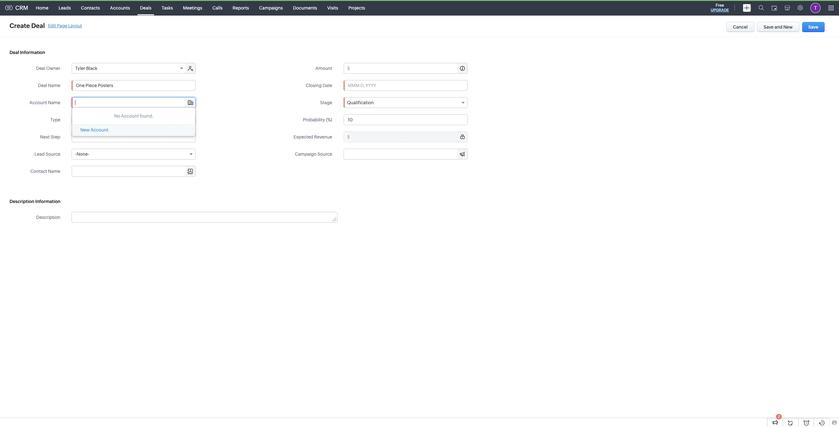 Task type: locate. For each thing, give the bounding box(es) containing it.
2 $ from the top
[[347, 135, 350, 140]]

$ right the revenue
[[347, 135, 350, 140]]

save left and on the top right of the page
[[764, 25, 774, 30]]

no account found.
[[114, 114, 153, 119]]

home
[[36, 5, 48, 10]]

Tyler Black field
[[72, 63, 186, 74]]

1 source from the left
[[46, 152, 60, 157]]

source
[[46, 152, 60, 157], [318, 152, 332, 157]]

save and new button
[[757, 22, 800, 32]]

information for description information
[[35, 199, 60, 204]]

closing
[[306, 83, 322, 88]]

2 vertical spatial name
[[48, 169, 60, 174]]

account name
[[29, 100, 60, 105]]

save inside save button
[[809, 25, 819, 30]]

leads
[[59, 5, 71, 10]]

-none-
[[75, 152, 89, 157]]

0 vertical spatial name
[[48, 83, 60, 88]]

cancel button
[[727, 22, 755, 32]]

stage
[[320, 100, 332, 105]]

crm link
[[5, 4, 28, 11]]

$ right amount
[[347, 66, 350, 71]]

description information
[[10, 199, 60, 204]]

calls
[[213, 5, 223, 10]]

2 save from the left
[[809, 25, 819, 30]]

search element
[[755, 0, 768, 16]]

0 horizontal spatial save
[[764, 25, 774, 30]]

0 horizontal spatial new
[[80, 128, 90, 133]]

1 horizontal spatial description
[[36, 215, 60, 220]]

owner
[[46, 66, 60, 71]]

free
[[716, 3, 724, 8]]

lead source
[[35, 152, 60, 157]]

account for new account
[[91, 128, 108, 133]]

probability
[[303, 117, 325, 123]]

1 vertical spatial $
[[347, 135, 350, 140]]

name for contact name
[[48, 169, 60, 174]]

None text field
[[351, 63, 468, 74], [72, 80, 196, 91], [344, 115, 468, 125], [72, 132, 196, 143], [344, 149, 468, 159], [351, 63, 468, 74], [72, 80, 196, 91], [344, 115, 468, 125], [72, 132, 196, 143], [344, 149, 468, 159]]

save for save
[[809, 25, 819, 30]]

deal left owner
[[36, 66, 45, 71]]

home link
[[31, 0, 54, 15]]

1 vertical spatial description
[[36, 215, 60, 220]]

3 name from the top
[[48, 169, 60, 174]]

None field
[[72, 98, 196, 108], [72, 115, 196, 125], [344, 149, 468, 159], [72, 166, 196, 177], [72, 98, 196, 108], [72, 115, 196, 125], [344, 149, 468, 159], [72, 166, 196, 177]]

1 $ from the top
[[347, 66, 350, 71]]

tasks link
[[157, 0, 178, 15]]

campaigns
[[259, 5, 283, 10]]

0 vertical spatial information
[[20, 50, 45, 55]]

lead
[[35, 152, 45, 157]]

name up type
[[48, 100, 60, 105]]

name
[[48, 83, 60, 88], [48, 100, 60, 105], [48, 169, 60, 174]]

save
[[764, 25, 774, 30], [809, 25, 819, 30]]

0 vertical spatial new
[[784, 25, 793, 30]]

deal
[[31, 22, 45, 29], [10, 50, 19, 55], [36, 66, 45, 71], [38, 83, 47, 88]]

search image
[[759, 5, 764, 11]]

save for save and new
[[764, 25, 774, 30]]

crm
[[15, 4, 28, 11]]

profile element
[[807, 0, 825, 15]]

black
[[86, 66, 97, 71]]

1 vertical spatial name
[[48, 100, 60, 105]]

1 save from the left
[[764, 25, 774, 30]]

2 horizontal spatial account
[[121, 114, 139, 119]]

1 horizontal spatial account
[[91, 128, 108, 133]]

visits link
[[322, 0, 343, 15]]

save inside save and new button
[[764, 25, 774, 30]]

deal down "create"
[[10, 50, 19, 55]]

description for description
[[36, 215, 60, 220]]

deal for deal name
[[38, 83, 47, 88]]

None text field
[[72, 98, 196, 108], [351, 132, 468, 142], [72, 166, 196, 177], [72, 213, 337, 223], [72, 98, 196, 108], [351, 132, 468, 142], [72, 166, 196, 177], [72, 213, 337, 223]]

contact name
[[30, 169, 60, 174]]

calendar image
[[772, 5, 777, 10]]

and
[[775, 25, 783, 30]]

description
[[10, 199, 34, 204], [36, 215, 60, 220]]

-None- field
[[72, 149, 196, 160]]

account for no account found.
[[121, 114, 139, 119]]

new right and on the top right of the page
[[784, 25, 793, 30]]

0 vertical spatial account
[[29, 100, 47, 105]]

found.
[[140, 114, 153, 119]]

projects
[[348, 5, 365, 10]]

1 horizontal spatial new
[[784, 25, 793, 30]]

0 horizontal spatial source
[[46, 152, 60, 157]]

0 vertical spatial description
[[10, 199, 34, 204]]

accounts
[[110, 5, 130, 10]]

type
[[50, 117, 60, 123]]

cancel
[[733, 25, 748, 30]]

1 horizontal spatial source
[[318, 152, 332, 157]]

0 vertical spatial $
[[347, 66, 350, 71]]

$
[[347, 66, 350, 71], [347, 135, 350, 140]]

documents link
[[288, 0, 322, 15]]

2 vertical spatial account
[[91, 128, 108, 133]]

no
[[114, 114, 120, 119]]

deal left the edit
[[31, 22, 45, 29]]

source for campaign source
[[318, 152, 332, 157]]

new inside button
[[784, 25, 793, 30]]

none-
[[77, 152, 89, 157]]

information up deal owner
[[20, 50, 45, 55]]

edit page layout link
[[48, 23, 82, 28]]

tyler
[[75, 66, 85, 71]]

deal up the account name
[[38, 83, 47, 88]]

revenue
[[314, 135, 332, 140]]

new
[[784, 25, 793, 30], [80, 128, 90, 133]]

0 horizontal spatial description
[[10, 199, 34, 204]]

1 horizontal spatial save
[[809, 25, 819, 30]]

name right contact
[[48, 169, 60, 174]]

calls link
[[207, 0, 228, 15]]

name down owner
[[48, 83, 60, 88]]

tasks
[[162, 5, 173, 10]]

campaign
[[295, 152, 317, 157]]

information
[[20, 50, 45, 55], [35, 199, 60, 204]]

save down profile icon
[[809, 25, 819, 30]]

1 vertical spatial new
[[80, 128, 90, 133]]

deal owner
[[36, 66, 60, 71]]

step
[[51, 135, 60, 140]]

1 name from the top
[[48, 83, 60, 88]]

deal for deal owner
[[36, 66, 45, 71]]

1 vertical spatial account
[[121, 114, 139, 119]]

account
[[29, 100, 47, 105], [121, 114, 139, 119], [91, 128, 108, 133]]

source right lead
[[46, 152, 60, 157]]

2 source from the left
[[318, 152, 332, 157]]

source down the revenue
[[318, 152, 332, 157]]

leads link
[[54, 0, 76, 15]]

information down contact name
[[35, 199, 60, 204]]

visits
[[327, 5, 338, 10]]

free upgrade
[[711, 3, 729, 12]]

new up none-
[[80, 128, 90, 133]]

2 name from the top
[[48, 100, 60, 105]]

1 vertical spatial information
[[35, 199, 60, 204]]

source for lead source
[[46, 152, 60, 157]]



Task type: describe. For each thing, give the bounding box(es) containing it.
2
[[778, 415, 780, 419]]

save button
[[802, 22, 825, 32]]

documents
[[293, 5, 317, 10]]

page
[[57, 23, 67, 28]]

qualification
[[347, 100, 374, 105]]

reports link
[[228, 0, 254, 15]]

layout
[[68, 23, 82, 28]]

contact
[[30, 169, 47, 174]]

accounts link
[[105, 0, 135, 15]]

create
[[10, 22, 30, 29]]

-
[[75, 152, 77, 157]]

expected revenue
[[294, 135, 332, 140]]

tyler black
[[75, 66, 97, 71]]

profile image
[[811, 3, 821, 13]]

name for account name
[[48, 100, 60, 105]]

0 horizontal spatial account
[[29, 100, 47, 105]]

probability (%)
[[303, 117, 332, 123]]

meetings
[[183, 5, 202, 10]]

deals
[[140, 5, 152, 10]]

create deal edit page layout
[[10, 22, 82, 29]]

deal information
[[10, 50, 45, 55]]

$ for expected revenue
[[347, 135, 350, 140]]

description for description information
[[10, 199, 34, 204]]

expected
[[294, 135, 313, 140]]

name for deal name
[[48, 83, 60, 88]]

amount
[[316, 66, 332, 71]]

Qualification field
[[344, 97, 468, 108]]

(%)
[[326, 117, 332, 123]]

save and new
[[764, 25, 793, 30]]

information for deal information
[[20, 50, 45, 55]]

upgrade
[[711, 8, 729, 12]]

campaign source
[[295, 152, 332, 157]]

date
[[323, 83, 332, 88]]

projects link
[[343, 0, 370, 15]]

create menu element
[[740, 0, 755, 15]]

next step
[[40, 135, 60, 140]]

deal for deal information
[[10, 50, 19, 55]]

new account
[[80, 128, 108, 133]]

deal name
[[38, 83, 60, 88]]

contacts link
[[76, 0, 105, 15]]

next
[[40, 135, 50, 140]]

MMM D, YYYY text field
[[344, 80, 468, 91]]

contacts
[[81, 5, 100, 10]]

closing date
[[306, 83, 332, 88]]

reports
[[233, 5, 249, 10]]

create menu image
[[743, 4, 751, 12]]

campaigns link
[[254, 0, 288, 15]]

deals link
[[135, 0, 157, 15]]

meetings link
[[178, 0, 207, 15]]

edit
[[48, 23, 56, 28]]

$ for amount
[[347, 66, 350, 71]]



Task type: vqa. For each thing, say whether or not it's contained in the screenshot.
1st Name from the top
yes



